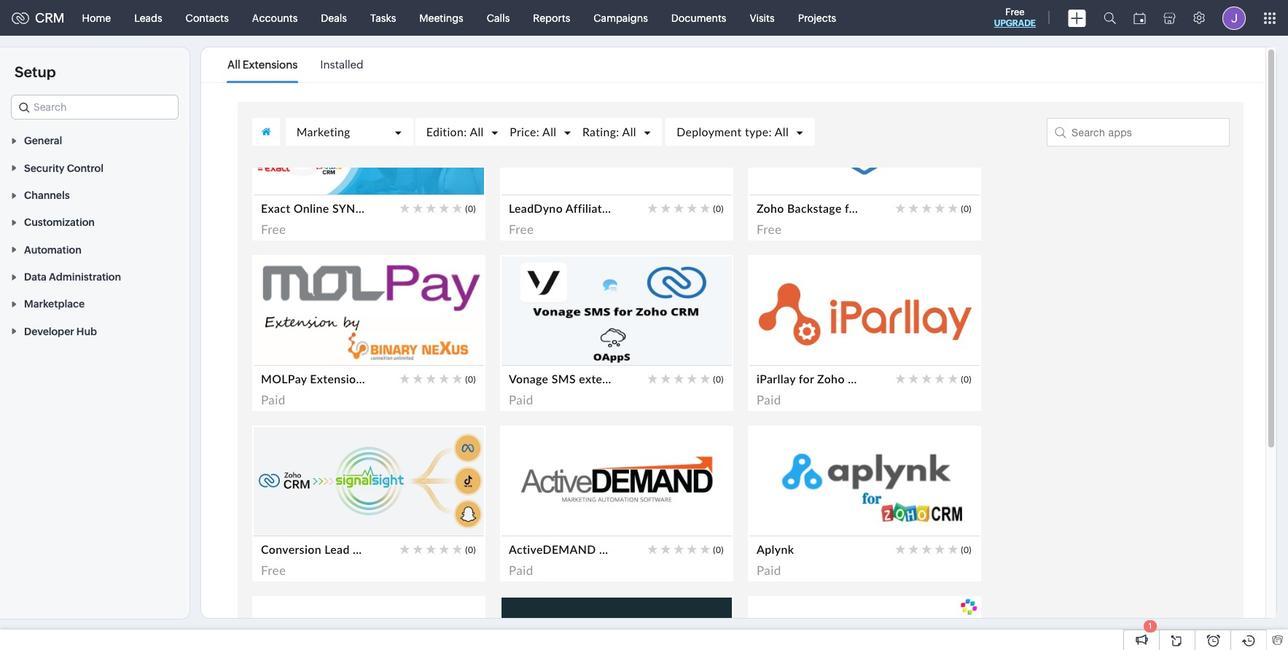 Task type: vqa. For each thing, say whether or not it's contained in the screenshot.
row group
no



Task type: describe. For each thing, give the bounding box(es) containing it.
general
[[24, 135, 62, 147]]

data
[[24, 271, 47, 283]]

data administration
[[24, 271, 121, 283]]

deals link
[[309, 0, 359, 35]]

crm
[[35, 10, 65, 26]]

all extensions
[[228, 58, 298, 71]]

all extensions link
[[228, 48, 298, 82]]

Search text field
[[12, 96, 178, 119]]

reports
[[533, 12, 571, 24]]

documents link
[[660, 0, 738, 35]]

data administration button
[[0, 263, 190, 290]]

marketplace
[[24, 299, 85, 310]]

all
[[228, 58, 240, 71]]

automation button
[[0, 236, 190, 263]]

accounts link
[[241, 0, 309, 35]]

tasks
[[370, 12, 396, 24]]

leads link
[[123, 0, 174, 35]]

customization button
[[0, 209, 190, 236]]

create menu image
[[1069, 9, 1087, 27]]

channels button
[[0, 181, 190, 209]]

1
[[1149, 622, 1153, 631]]

projects link
[[787, 0, 848, 35]]

visits link
[[738, 0, 787, 35]]

create menu element
[[1060, 0, 1095, 35]]

leads
[[134, 12, 162, 24]]

calendar image
[[1134, 12, 1147, 24]]

visits
[[750, 12, 775, 24]]

security control
[[24, 162, 104, 174]]

security control button
[[0, 154, 190, 181]]

hub
[[76, 326, 97, 338]]

logo image
[[12, 12, 29, 24]]

free
[[1006, 7, 1025, 18]]

developer hub
[[24, 326, 97, 338]]

contacts
[[186, 12, 229, 24]]

control
[[67, 162, 104, 174]]

projects
[[798, 12, 837, 24]]

installed
[[320, 58, 364, 71]]

profile image
[[1223, 6, 1246, 30]]

calls
[[487, 12, 510, 24]]



Task type: locate. For each thing, give the bounding box(es) containing it.
home
[[82, 12, 111, 24]]

contacts link
[[174, 0, 241, 35]]

administration
[[49, 271, 121, 283]]

search element
[[1095, 0, 1125, 36]]

developer hub button
[[0, 318, 190, 345]]

general button
[[0, 127, 190, 154]]

profile element
[[1214, 0, 1255, 35]]

security
[[24, 162, 65, 174]]

extensions
[[243, 58, 298, 71]]

developer
[[24, 326, 74, 338]]

channels
[[24, 190, 70, 201]]

deals
[[321, 12, 347, 24]]

documents
[[672, 12, 727, 24]]

campaigns link
[[582, 0, 660, 35]]

meetings
[[420, 12, 464, 24]]

marketplace button
[[0, 290, 190, 318]]

accounts
[[252, 12, 298, 24]]

campaigns
[[594, 12, 648, 24]]

search image
[[1104, 12, 1117, 24]]

tasks link
[[359, 0, 408, 35]]

installed link
[[320, 48, 364, 82]]

upgrade
[[995, 18, 1036, 28]]

None field
[[11, 95, 179, 120]]

reports link
[[522, 0, 582, 35]]

automation
[[24, 244, 82, 256]]

setup
[[15, 63, 56, 80]]

crm link
[[12, 10, 65, 26]]

calls link
[[475, 0, 522, 35]]

home link
[[70, 0, 123, 35]]

customization
[[24, 217, 95, 229]]

free upgrade
[[995, 7, 1036, 28]]

meetings link
[[408, 0, 475, 35]]



